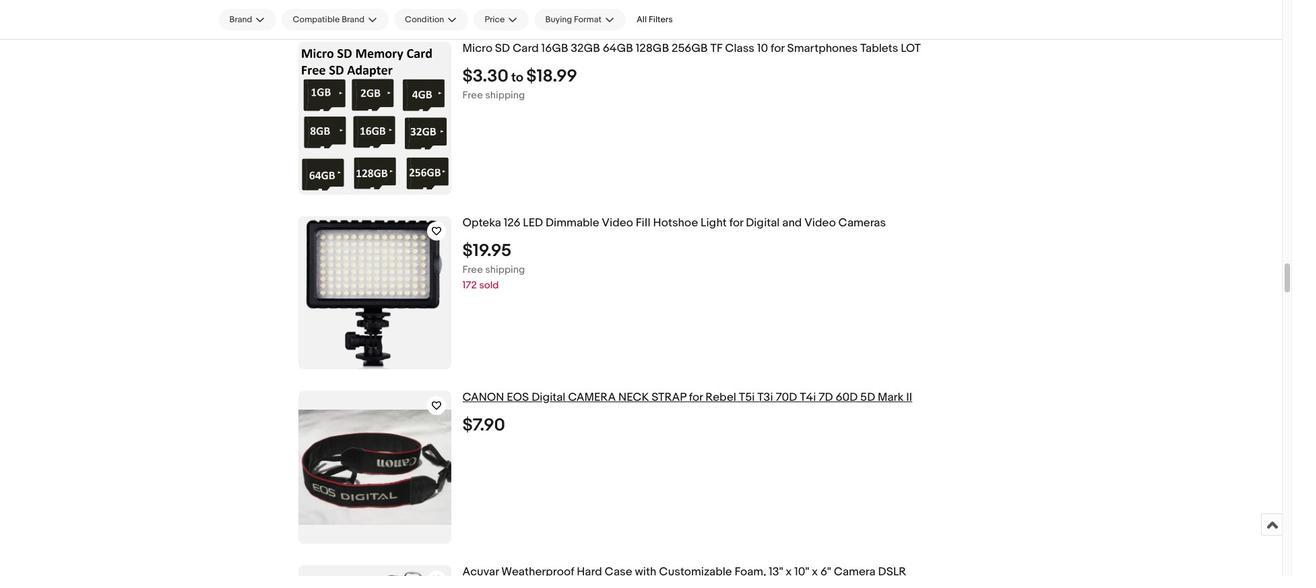 Task type: locate. For each thing, give the bounding box(es) containing it.
$18.99
[[527, 66, 578, 87]]

70d
[[776, 391, 798, 404]]

hotshoe
[[653, 216, 698, 230]]

1 vertical spatial shipping
[[485, 263, 525, 276]]

eos
[[507, 391, 529, 404]]

1 horizontal spatial for
[[730, 216, 744, 230]]

1 horizontal spatial video
[[805, 216, 836, 230]]

1 horizontal spatial digital
[[746, 216, 780, 230]]

free down '$3.30'
[[463, 89, 483, 102]]

shipping up sold
[[485, 263, 525, 276]]

video right and
[[805, 216, 836, 230]]

neck
[[619, 391, 649, 404]]

for inside micro sd card 16gb 32gb 64gb 128gb 256gb tf class 10 for smartphones tablets lot link
[[771, 42, 785, 55]]

for left rebel
[[689, 391, 703, 404]]

$19.95
[[463, 240, 512, 261]]

2 shipping from the top
[[485, 263, 525, 276]]

1 vertical spatial digital
[[532, 391, 566, 404]]

1 brand from the left
[[229, 14, 252, 25]]

for right light
[[730, 216, 744, 230]]

2 free from the top
[[463, 263, 483, 276]]

digital left and
[[746, 216, 780, 230]]

for
[[771, 42, 785, 55], [730, 216, 744, 230], [689, 391, 703, 404]]

0 horizontal spatial digital
[[532, 391, 566, 404]]

1 horizontal spatial brand
[[342, 14, 365, 25]]

digital
[[746, 216, 780, 230], [532, 391, 566, 404]]

condition
[[405, 14, 444, 25]]

all filters
[[637, 14, 673, 25]]

video
[[602, 216, 633, 230], [805, 216, 836, 230]]

camera
[[568, 391, 616, 404]]

2 horizontal spatial for
[[771, 42, 785, 55]]

for inside canon eos digital camera neck strap for rebel t5i t3i 70d t4i 7d 60d 5d mark ii link
[[689, 391, 703, 404]]

led
[[523, 216, 543, 230]]

all filters button
[[631, 9, 679, 30]]

1 vertical spatial free
[[463, 263, 483, 276]]

shipping
[[485, 89, 525, 102], [485, 263, 525, 276]]

to
[[512, 70, 524, 85]]

compatible
[[293, 14, 340, 25]]

card
[[513, 42, 539, 55]]

t5i
[[739, 391, 755, 404]]

0 vertical spatial shipping
[[485, 89, 525, 102]]

0 horizontal spatial brand
[[229, 14, 252, 25]]

digital right 'eos'
[[532, 391, 566, 404]]

format
[[574, 14, 602, 25]]

all
[[637, 14, 647, 25]]

5d
[[861, 391, 876, 404]]

shipping down to on the left of the page
[[485, 89, 525, 102]]

micro sd card 16gb 32gb 64gb 128gb 256gb tf class 10 for smartphones tablets lot link
[[463, 42, 1133, 56]]

free
[[463, 89, 483, 102], [463, 263, 483, 276]]

opteka 126 led dimmable video fill hotshoe light for digital and video cameras link
[[463, 216, 1133, 230]]

opteka
[[463, 216, 501, 230]]

0 horizontal spatial for
[[689, 391, 703, 404]]

$3.30 to $18.99 free shipping
[[463, 66, 578, 102]]

video left fill
[[602, 216, 633, 230]]

7d
[[819, 391, 833, 404]]

172
[[463, 279, 477, 292]]

1 vertical spatial for
[[730, 216, 744, 230]]

0 vertical spatial for
[[771, 42, 785, 55]]

class
[[725, 42, 755, 55]]

1 free from the top
[[463, 89, 483, 102]]

128gb
[[636, 42, 669, 55]]

0 horizontal spatial video
[[602, 216, 633, 230]]

brand
[[229, 14, 252, 25], [342, 14, 365, 25]]

60d
[[836, 391, 858, 404]]

free inside $19.95 free shipping 172 sold
[[463, 263, 483, 276]]

$7.90
[[463, 415, 505, 436]]

tablets
[[861, 42, 899, 55]]

shipping inside $19.95 free shipping 172 sold
[[485, 263, 525, 276]]

64gb
[[603, 42, 633, 55]]

free up 172
[[463, 263, 483, 276]]

256gb
[[672, 42, 708, 55]]

sd
[[495, 42, 510, 55]]

price
[[485, 14, 505, 25]]

micro sd card 16gb 32gb 64gb 128gb 256gb tf class 10 for smartphones tablets lot
[[463, 42, 921, 55]]

$19.95 free shipping 172 sold
[[463, 240, 525, 292]]

0 vertical spatial free
[[463, 89, 483, 102]]

2 vertical spatial for
[[689, 391, 703, 404]]

condition button
[[394, 9, 469, 30]]

1 shipping from the top
[[485, 89, 525, 102]]

light
[[701, 216, 727, 230]]

for right 10 on the right
[[771, 42, 785, 55]]

canon
[[463, 391, 504, 404]]

2 brand from the left
[[342, 14, 365, 25]]



Task type: describe. For each thing, give the bounding box(es) containing it.
micro sd card 16gb 32gb 64gb 128gb 256gb tf class 10 for smartphones tablets lot image
[[298, 42, 451, 194]]

t3i
[[758, 391, 773, 404]]

10
[[757, 42, 768, 55]]

$3.30
[[463, 66, 509, 87]]

lot
[[901, 42, 921, 55]]

buying
[[546, 14, 572, 25]]

buying format
[[546, 14, 602, 25]]

smartphones
[[787, 42, 858, 55]]

compatible brand
[[293, 14, 365, 25]]

0 vertical spatial digital
[[746, 216, 780, 230]]

t4i
[[800, 391, 816, 404]]

sold
[[479, 279, 499, 292]]

canon eos digital camera neck strap for rebel t5i t3i 70d t4i 7d 60d 5d mark ii image
[[298, 410, 451, 525]]

dimmable
[[546, 216, 600, 230]]

micro
[[463, 42, 493, 55]]

free inside $3.30 to $18.99 free shipping
[[463, 89, 483, 102]]

fill
[[636, 216, 651, 230]]

opteka 126 led dimmable video fill hotshoe light for digital and video cameras
[[463, 216, 886, 230]]

and
[[783, 216, 802, 230]]

compatible brand button
[[282, 9, 389, 30]]

1 video from the left
[[602, 216, 633, 230]]

mark
[[878, 391, 904, 404]]

2 video from the left
[[805, 216, 836, 230]]

acuvar weatherproof hard case with customizable foam, 13" x 10" x 6" camera dslr image
[[298, 566, 451, 576]]

filters
[[649, 14, 673, 25]]

tf
[[711, 42, 723, 55]]

rebel
[[706, 391, 737, 404]]

canon eos digital camera neck strap for rebel t5i t3i 70d t4i 7d 60d 5d mark ii link
[[463, 391, 1133, 405]]

16gb
[[542, 42, 568, 55]]

(open box) sony bc-qz1 battery np-fz100 a7 iii a7m3 a7r iii a7 charger - black image
[[298, 0, 451, 20]]

for inside opteka 126 led dimmable video fill hotshoe light for digital and video cameras link
[[730, 216, 744, 230]]

brand button
[[219, 9, 277, 30]]

32gb
[[571, 42, 600, 55]]

strap
[[652, 391, 687, 404]]

ii
[[907, 391, 913, 404]]

126
[[504, 216, 521, 230]]

opteka 126 led dimmable video fill hotshoe light for digital and video cameras image
[[298, 216, 451, 369]]

cameras
[[839, 216, 886, 230]]

shipping inside $3.30 to $18.99 free shipping
[[485, 89, 525, 102]]

canon eos digital camera neck strap for rebel t5i t3i 70d t4i 7d 60d 5d mark ii
[[463, 391, 913, 404]]

buying format button
[[535, 9, 626, 30]]

price button
[[474, 9, 529, 30]]



Task type: vqa. For each thing, say whether or not it's contained in the screenshot.
estate to the bottom
no



